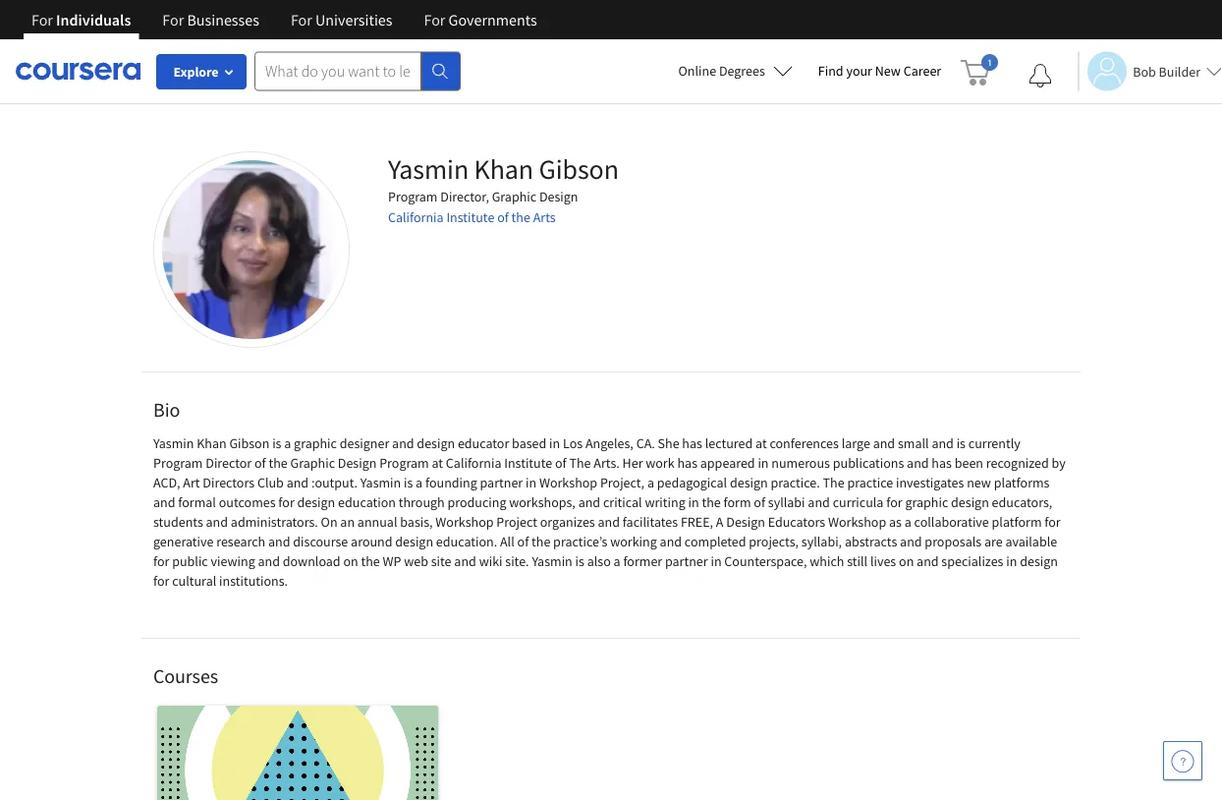 Task type: vqa. For each thing, say whether or not it's contained in the screenshot.
course within AI is not only for engineers. If you want your organization to become better at using AI, this is the course to tell everyone--especially your non-technical ...
no



Task type: locate. For each thing, give the bounding box(es) containing it.
1 horizontal spatial california
[[446, 454, 502, 472]]

yasmin khan gibson is a graphic designer and design educator based in los angeles, ca. she has lectured at conferences large and small and is currently program director of the graphic design program at california institute of the arts. her work has appeared in numerous publications and has been recognized by acd, art directors club and :output. yasmin is a founding partner in workshop project, a pedagogical design practice. the practice investigates new platforms and formal outcomes for design education through producing workshops, and critical writing in the form of syllabi and curricula for graphic design educators, students and administrators. on an annual basis, workshop project organizes and facilitates free, a design educators workshop as a collaborative platform for generative research and discourse around design education. all of the practice's working and completed projects, syllabi, abstracts and proposals are available for public viewing and download on the wp web site and wiki site. yasmin is also a former partner in counterspace, which still lives on and specializes in design for cultural institutions.
[[153, 434, 1066, 590]]

None search field
[[255, 52, 461, 91]]

critical
[[603, 493, 643, 511]]

platform
[[992, 513, 1042, 531]]

4 for from the left
[[424, 10, 446, 29]]

is
[[272, 434, 282, 452], [957, 434, 966, 452], [404, 474, 413, 491], [576, 552, 585, 570]]

gibson inside the yasmin khan gibson program director, graphic design california institute of the arts
[[539, 152, 619, 186]]

find your new career link
[[809, 59, 952, 84]]

0 vertical spatial institute
[[447, 208, 495, 226]]

design down designer
[[338, 454, 377, 472]]

1 horizontal spatial khan
[[474, 152, 534, 186]]

institute down director,
[[447, 208, 495, 226]]

of left arts
[[498, 208, 509, 226]]

show notifications image
[[1029, 64, 1053, 87]]

of right all
[[518, 533, 529, 550]]

in
[[550, 434, 560, 452], [758, 454, 769, 472], [526, 474, 537, 491], [689, 493, 699, 511], [711, 552, 722, 570], [1007, 552, 1018, 570]]

workshop down curricula
[[829, 513, 887, 531]]

completed
[[685, 533, 747, 550]]

platforms
[[994, 474, 1050, 491]]

gibson for yasmin khan gibson is a graphic designer and design educator based in los angeles, ca. she has lectured at conferences large and small and is currently program director of the graphic design program at california institute of the arts. her work has appeared in numerous publications and has been recognized by acd, art directors club and :output. yasmin is a founding partner in workshop project, a pedagogical design practice. the practice investigates new platforms and formal outcomes for design education through producing workshops, and critical writing in the form of syllabi and curricula for graphic design educators, students and administrators. on an annual basis, workshop project organizes and facilitates free, a design educators workshop as a collaborative platform for generative research and discourse around design education. all of the practice's working and completed projects, syllabi, abstracts and proposals are available for public viewing and download on the wp web site and wiki site. yasmin is also a former partner in counterspace, which still lives on and specializes in design for cultural institutions.
[[229, 434, 270, 452]]

publications
[[833, 454, 905, 472]]

of down los at the left of page
[[555, 454, 567, 472]]

1 horizontal spatial design
[[540, 188, 578, 205]]

for for governments
[[424, 10, 446, 29]]

1 horizontal spatial graphic
[[492, 188, 537, 205]]

the down los at the left of page
[[570, 454, 591, 472]]

conferences
[[770, 434, 839, 452]]

2 for from the left
[[162, 10, 184, 29]]

for for universities
[[291, 10, 312, 29]]

graphic up arts
[[492, 188, 537, 205]]

graphic
[[492, 188, 537, 205], [291, 454, 335, 472]]

0 horizontal spatial institute
[[447, 208, 495, 226]]

students
[[153, 513, 203, 531]]

0 vertical spatial design
[[540, 188, 578, 205]]

a
[[716, 513, 724, 531]]

1 vertical spatial at
[[432, 454, 443, 472]]

club
[[257, 474, 284, 491]]

partner down the "completed" on the right bottom of the page
[[665, 552, 708, 570]]

yasmin up director,
[[388, 152, 469, 186]]

find your new career
[[819, 62, 942, 80]]

1 for from the left
[[31, 10, 53, 29]]

2 horizontal spatial workshop
[[829, 513, 887, 531]]

design up the on
[[297, 493, 335, 511]]

design down "new"
[[952, 493, 990, 511]]

for individuals
[[31, 10, 131, 29]]

graphic down investigates
[[906, 493, 949, 511]]

0 horizontal spatial khan
[[197, 434, 227, 452]]

research
[[216, 533, 266, 550]]

and
[[392, 434, 414, 452], [873, 434, 896, 452], [932, 434, 954, 452], [907, 454, 929, 472], [287, 474, 309, 491], [153, 493, 175, 511], [579, 493, 601, 511], [808, 493, 830, 511], [206, 513, 228, 531], [598, 513, 620, 531], [268, 533, 290, 550], [660, 533, 682, 550], [900, 533, 923, 550], [258, 552, 280, 570], [454, 552, 477, 570], [917, 552, 939, 570]]

has
[[683, 434, 703, 452], [678, 454, 698, 472], [932, 454, 952, 472]]

0 vertical spatial khan
[[474, 152, 534, 186]]

institute inside the yasmin khan gibson program director, graphic design california institute of the arts
[[447, 208, 495, 226]]

online
[[679, 62, 717, 80]]

director
[[206, 454, 252, 472]]

1 horizontal spatial institute
[[505, 454, 553, 472]]

education
[[338, 493, 396, 511]]

0 horizontal spatial the
[[570, 454, 591, 472]]

she
[[658, 434, 680, 452]]

has up pedagogical
[[678, 454, 698, 472]]

1 vertical spatial the
[[823, 474, 845, 491]]

gibson up arts
[[539, 152, 619, 186]]

individuals
[[56, 10, 131, 29]]

yasmin
[[388, 152, 469, 186], [153, 434, 194, 452], [361, 474, 401, 491], [532, 552, 573, 570]]

the up club
[[269, 454, 288, 472]]

1 vertical spatial khan
[[197, 434, 227, 452]]

0 horizontal spatial on
[[343, 552, 358, 570]]

2 horizontal spatial design
[[727, 513, 766, 531]]

the up curricula
[[823, 474, 845, 491]]

design
[[540, 188, 578, 205], [338, 454, 377, 472], [727, 513, 766, 531]]

1 horizontal spatial gibson
[[539, 152, 619, 186]]

also
[[587, 552, 611, 570]]

site.
[[506, 552, 529, 570]]

institute
[[447, 208, 495, 226], [505, 454, 553, 472]]

former
[[624, 552, 663, 570]]

career
[[904, 62, 942, 80]]

and down "formal"
[[206, 513, 228, 531]]

3 for from the left
[[291, 10, 312, 29]]

graphic up :output.
[[291, 454, 335, 472]]

khan inside yasmin khan gibson is a graphic designer and design educator based in los angeles, ca. she has lectured at conferences large and small and is currently program director of the graphic design program at california institute of the arts. her work has appeared in numerous publications and has been recognized by acd, art directors club and :output. yasmin is a founding partner in workshop project, a pedagogical design practice. the practice investigates new platforms and formal outcomes for design education through producing workshops, and critical writing in the form of syllabi and curricula for graphic design educators, students and administrators. on an annual basis, workshop project organizes and facilitates free, a design educators workshop as a collaborative platform for generative research and discourse around design education. all of the practice's working and completed projects, syllabi, abstracts and proposals are available for public viewing and download on the wp web site and wiki site. yasmin is also a former partner in counterspace, which still lives on and specializes in design for cultural institutions.
[[197, 434, 227, 452]]

institute down based
[[505, 454, 553, 472]]

california
[[388, 208, 444, 226], [446, 454, 502, 472]]

bob builder button
[[1078, 52, 1223, 91]]

public
[[172, 552, 208, 570]]

design inside the yasmin khan gibson program director, graphic design california institute of the arts
[[540, 188, 578, 205]]

pedagogical
[[657, 474, 727, 491]]

design up web
[[395, 533, 434, 550]]

design up founding
[[417, 434, 455, 452]]

for left individuals on the top of the page
[[31, 10, 53, 29]]

for up administrators.
[[279, 493, 295, 511]]

and right club
[[287, 474, 309, 491]]

in right "appeared"
[[758, 454, 769, 472]]

the down the around
[[361, 552, 380, 570]]

0 horizontal spatial california
[[388, 208, 444, 226]]

of
[[498, 208, 509, 226], [255, 454, 266, 472], [555, 454, 567, 472], [754, 493, 766, 511], [518, 533, 529, 550]]

angeles,
[[586, 434, 634, 452]]

partner up producing
[[480, 474, 523, 491]]

workshop up workshops,
[[540, 474, 598, 491]]

large
[[842, 434, 871, 452]]

wp
[[383, 552, 402, 570]]

builder
[[1159, 62, 1201, 80]]

at right lectured
[[756, 434, 767, 452]]

free,
[[681, 513, 714, 531]]

design up arts
[[540, 188, 578, 205]]

investigates
[[896, 474, 965, 491]]

the left arts
[[512, 208, 531, 226]]

0 vertical spatial partner
[[480, 474, 523, 491]]

the
[[570, 454, 591, 472], [823, 474, 845, 491]]

workshop up education.
[[436, 513, 494, 531]]

and right small
[[932, 434, 954, 452]]

0 horizontal spatial graphic
[[294, 434, 337, 452]]

and right designer
[[392, 434, 414, 452]]

new
[[967, 474, 992, 491]]

What do you want to learn? text field
[[255, 52, 422, 91]]

design
[[417, 434, 455, 452], [730, 474, 768, 491], [297, 493, 335, 511], [952, 493, 990, 511], [395, 533, 434, 550], [1020, 552, 1059, 570]]

0 vertical spatial california
[[388, 208, 444, 226]]

khan inside the yasmin khan gibson program director, graphic design california institute of the arts
[[474, 152, 534, 186]]

on right lives
[[899, 552, 914, 570]]

1 vertical spatial gibson
[[229, 434, 270, 452]]

for left cultural
[[153, 572, 169, 590]]

gibson inside yasmin khan gibson is a graphic designer and design educator based in los angeles, ca. she has lectured at conferences large and small and is currently program director of the graphic design program at california institute of the arts. her work has appeared in numerous publications and has been recognized by acd, art directors club and :output. yasmin is a founding partner in workshop project, a pedagogical design practice. the practice investigates new platforms and formal outcomes for design education through producing workshops, and critical writing in the form of syllabi and curricula for graphic design educators, students and administrators. on an annual basis, workshop project organizes and facilitates free, a design educators workshop as a collaborative platform for generative research and discourse around design education. all of the practice's working and completed projects, syllabi, abstracts and proposals are available for public viewing and download on the wp web site and wiki site. yasmin is also a former partner in counterspace, which still lives on and specializes in design for cultural institutions.
[[229, 434, 270, 452]]

khan for yasmin khan gibson is a graphic designer and design educator based in los angeles, ca. she has lectured at conferences large and small and is currently program director of the graphic design program at california institute of the arts. her work has appeared in numerous publications and has been recognized by acd, art directors club and :output. yasmin is a founding partner in workshop project, a pedagogical design practice. the practice investigates new platforms and formal outcomes for design education through producing workshops, and critical writing in the form of syllabi and curricula for graphic design educators, students and administrators. on an annual basis, workshop project organizes and facilitates free, a design educators workshop as a collaborative platform for generative research and discourse around design education. all of the practice's working and completed projects, syllabi, abstracts and proposals are available for public viewing and download on the wp web site and wiki site. yasmin is also a former partner in counterspace, which still lives on and specializes in design for cultural institutions.
[[197, 434, 227, 452]]

0 horizontal spatial graphic
[[291, 454, 335, 472]]

0 vertical spatial graphic
[[492, 188, 537, 205]]

form
[[724, 493, 751, 511]]

california down director,
[[388, 208, 444, 226]]

0 vertical spatial at
[[756, 434, 767, 452]]

khan up director,
[[474, 152, 534, 186]]

design down form
[[727, 513, 766, 531]]

institutions.
[[219, 572, 288, 590]]

1 vertical spatial partner
[[665, 552, 708, 570]]

around
[[351, 533, 393, 550]]

khan
[[474, 152, 534, 186], [197, 434, 227, 452]]

gibson up director
[[229, 434, 270, 452]]

institute inside yasmin khan gibson is a graphic designer and design educator based in los angeles, ca. she has lectured at conferences large and small and is currently program director of the graphic design program at california institute of the arts. her work has appeared in numerous publications and has been recognized by acd, art directors club and :output. yasmin is a founding partner in workshop project, a pedagogical design practice. the practice investigates new platforms and formal outcomes for design education through producing workshops, and critical writing in the form of syllabi and curricula for graphic design educators, students and administrators. on an annual basis, workshop project organizes and facilitates free, a design educators workshop as a collaborative platform for generative research and discourse around design education. all of the practice's working and completed projects, syllabi, abstracts and proposals are available for public viewing and download on the wp web site and wiki site. yasmin is also a former partner in counterspace, which still lives on and specializes in design for cultural institutions.
[[505, 454, 553, 472]]

download
[[283, 552, 341, 570]]

on
[[343, 552, 358, 570], [899, 552, 914, 570]]

2 vertical spatial design
[[727, 513, 766, 531]]

on down the around
[[343, 552, 358, 570]]

explore
[[173, 63, 219, 81]]

are
[[985, 533, 1003, 550]]

and down acd,
[[153, 493, 175, 511]]

designer
[[340, 434, 390, 452]]

khan up director
[[197, 434, 227, 452]]

0 horizontal spatial gibson
[[229, 434, 270, 452]]

the
[[512, 208, 531, 226], [269, 454, 288, 472], [702, 493, 721, 511], [532, 533, 551, 550], [361, 552, 380, 570]]

discourse
[[293, 533, 348, 550]]

1 vertical spatial graphic
[[291, 454, 335, 472]]

for for individuals
[[31, 10, 53, 29]]

specializes
[[942, 552, 1004, 570]]

for
[[31, 10, 53, 29], [162, 10, 184, 29], [291, 10, 312, 29], [424, 10, 446, 29]]

program left director,
[[388, 188, 438, 205]]

at up founding
[[432, 454, 443, 472]]

:output.
[[312, 474, 358, 491]]

california down educator
[[446, 454, 502, 472]]

proposals
[[925, 533, 982, 550]]

for up as
[[887, 493, 903, 511]]

for left universities on the top left of page
[[291, 10, 312, 29]]

gibson
[[539, 152, 619, 186], [229, 434, 270, 452]]

art
[[183, 474, 200, 491]]

help center image
[[1172, 749, 1195, 773]]

for left the governments
[[424, 10, 446, 29]]

and up publications
[[873, 434, 896, 452]]

in down the "completed" on the right bottom of the page
[[711, 552, 722, 570]]

graphic up :output.
[[294, 434, 337, 452]]

0 horizontal spatial design
[[338, 454, 377, 472]]

0 vertical spatial gibson
[[539, 152, 619, 186]]

1 vertical spatial california
[[446, 454, 502, 472]]

by
[[1052, 454, 1066, 472]]

site
[[431, 552, 452, 570]]

1 horizontal spatial on
[[899, 552, 914, 570]]

1 vertical spatial institute
[[505, 454, 553, 472]]

gibson for yasmin khan gibson program director, graphic design california institute of the arts
[[539, 152, 619, 186]]

and down as
[[900, 533, 923, 550]]

and down education.
[[454, 552, 477, 570]]

syllabi
[[768, 493, 806, 511]]

1 vertical spatial graphic
[[906, 493, 949, 511]]

for up available
[[1045, 513, 1061, 531]]

acd,
[[153, 474, 180, 491]]

has up investigates
[[932, 454, 952, 472]]

0 vertical spatial the
[[570, 454, 591, 472]]

shopping cart: 1 item image
[[962, 54, 999, 86]]

for left businesses at the left top
[[162, 10, 184, 29]]



Task type: describe. For each thing, give the bounding box(es) containing it.
directors
[[203, 474, 255, 491]]

1 horizontal spatial partner
[[665, 552, 708, 570]]

and down critical
[[598, 513, 620, 531]]

the down project
[[532, 533, 551, 550]]

through
[[399, 493, 445, 511]]

0 horizontal spatial at
[[432, 454, 443, 472]]

ca.
[[637, 434, 655, 452]]

1 horizontal spatial workshop
[[540, 474, 598, 491]]

california institute of the arts link
[[388, 208, 556, 226]]

yasmin down bio on the left of page
[[153, 434, 194, 452]]

design up form
[[730, 474, 768, 491]]

abstracts
[[845, 533, 898, 550]]

facilitates
[[623, 513, 678, 531]]

and up educators
[[808, 493, 830, 511]]

viewing
[[211, 552, 255, 570]]

education.
[[436, 533, 498, 550]]

workshops,
[[509, 493, 576, 511]]

founding
[[426, 474, 477, 491]]

program up through
[[380, 454, 429, 472]]

has right she
[[683, 434, 703, 452]]

0 vertical spatial graphic
[[294, 434, 337, 452]]

california inside yasmin khan gibson is a graphic designer and design educator based in los angeles, ca. she has lectured at conferences large and small and is currently program director of the graphic design program at california institute of the arts. her work has appeared in numerous publications and has been recognized by acd, art directors club and :output. yasmin is a founding partner in workshop project, a pedagogical design practice. the practice investigates new platforms and formal outcomes for design education through producing workshops, and critical writing in the form of syllabi and curricula for graphic design educators, students and administrators. on an annual basis, workshop project organizes and facilitates free, a design educators workshop as a collaborative platform for generative research and discourse around design education. all of the practice's working and completed projects, syllabi, abstracts and proposals are available for public viewing and download on the wp web site and wiki site. yasmin is also a former partner in counterspace, which still lives on and specializes in design for cultural institutions.
[[446, 454, 502, 472]]

yasmin inside the yasmin khan gibson program director, graphic design california institute of the arts
[[388, 152, 469, 186]]

working
[[611, 533, 657, 550]]

khan for yasmin khan gibson program director, graphic design california institute of the arts
[[474, 152, 534, 186]]

explore button
[[156, 54, 247, 89]]

and up institutions.
[[258, 552, 280, 570]]

still
[[848, 552, 868, 570]]

universities
[[316, 10, 393, 29]]

an
[[340, 513, 355, 531]]

businesses
[[187, 10, 259, 29]]

basis,
[[400, 513, 433, 531]]

1 horizontal spatial graphic
[[906, 493, 949, 511]]

is up been
[[957, 434, 966, 452]]

small
[[898, 434, 929, 452]]

coursera image
[[16, 55, 141, 87]]

work
[[646, 454, 675, 472]]

your
[[847, 62, 873, 80]]

banner navigation
[[16, 0, 553, 39]]

design down available
[[1020, 552, 1059, 570]]

recognized
[[987, 454, 1050, 472]]

educators,
[[992, 493, 1053, 511]]

arts.
[[594, 454, 620, 472]]

counterspace,
[[725, 552, 808, 570]]

based
[[512, 434, 547, 452]]

project,
[[600, 474, 645, 491]]

administrators.
[[231, 513, 318, 531]]

bio
[[153, 398, 180, 422]]

for governments
[[424, 10, 537, 29]]

practice's
[[554, 533, 608, 550]]

and up organizes
[[579, 493, 601, 511]]

of inside the yasmin khan gibson program director, graphic design california institute of the arts
[[498, 208, 509, 226]]

of up club
[[255, 454, 266, 472]]

curricula
[[833, 493, 884, 511]]

on
[[321, 513, 338, 531]]

and down facilitates
[[660, 533, 682, 550]]

outcomes
[[219, 493, 276, 511]]

of right form
[[754, 493, 766, 511]]

web
[[404, 552, 429, 570]]

1 on from the left
[[343, 552, 358, 570]]

for universities
[[291, 10, 393, 29]]

in up workshops,
[[526, 474, 537, 491]]

cultural
[[172, 572, 217, 590]]

los
[[563, 434, 583, 452]]

been
[[955, 454, 984, 472]]

1 horizontal spatial at
[[756, 434, 767, 452]]

syllabi,
[[802, 533, 842, 550]]

in down available
[[1007, 552, 1018, 570]]

program inside the yasmin khan gibson program director, graphic design california institute of the arts
[[388, 188, 438, 205]]

in left los at the left of page
[[550, 434, 560, 452]]

california inside the yasmin khan gibson program director, graphic design california institute of the arts
[[388, 208, 444, 226]]

educators
[[768, 513, 826, 531]]

program up acd,
[[153, 454, 203, 472]]

numerous
[[772, 454, 831, 472]]

available
[[1006, 533, 1058, 550]]

0 horizontal spatial workshop
[[436, 513, 494, 531]]

producing
[[448, 493, 507, 511]]

and down administrators.
[[268, 533, 290, 550]]

director,
[[441, 188, 489, 205]]

project
[[497, 513, 538, 531]]

for left public
[[153, 552, 169, 570]]

2 on from the left
[[899, 552, 914, 570]]

generative
[[153, 533, 214, 550]]

formal
[[178, 493, 216, 511]]

all
[[500, 533, 515, 550]]

graphic inside the yasmin khan gibson program director, graphic design california institute of the arts
[[492, 188, 537, 205]]

degrees
[[719, 62, 766, 80]]

is up through
[[404, 474, 413, 491]]

bob builder
[[1134, 62, 1201, 80]]

the up a
[[702, 493, 721, 511]]

yasmin up education at the bottom left
[[361, 474, 401, 491]]

profile image
[[153, 151, 350, 348]]

is left also
[[576, 552, 585, 570]]

is up club
[[272, 434, 282, 452]]

collaborative
[[915, 513, 990, 531]]

which
[[810, 552, 845, 570]]

wiki
[[479, 552, 503, 570]]

and down small
[[907, 454, 929, 472]]

0 horizontal spatial partner
[[480, 474, 523, 491]]

new
[[876, 62, 901, 80]]

as
[[890, 513, 902, 531]]

practice
[[848, 474, 894, 491]]

writing
[[645, 493, 686, 511]]

the inside the yasmin khan gibson program director, graphic design california institute of the arts
[[512, 208, 531, 226]]

her
[[623, 454, 643, 472]]

projects,
[[749, 533, 799, 550]]

yasmin down practice's
[[532, 552, 573, 570]]

annual
[[358, 513, 398, 531]]

practice.
[[771, 474, 821, 491]]

and down proposals
[[917, 552, 939, 570]]

for businesses
[[162, 10, 259, 29]]

for for businesses
[[162, 10, 184, 29]]

1 horizontal spatial the
[[823, 474, 845, 491]]

online degrees
[[679, 62, 766, 80]]

online degrees button
[[663, 49, 809, 92]]

organizes
[[540, 513, 595, 531]]

lectured
[[705, 434, 753, 452]]

in down pedagogical
[[689, 493, 699, 511]]

appeared
[[701, 454, 756, 472]]

lives
[[871, 552, 897, 570]]

1 vertical spatial design
[[338, 454, 377, 472]]

graphic inside yasmin khan gibson is a graphic designer and design educator based in los angeles, ca. she has lectured at conferences large and small and is currently program director of the graphic design program at california institute of the arts. her work has appeared in numerous publications and has been recognized by acd, art directors club and :output. yasmin is a founding partner in workshop project, a pedagogical design practice. the practice investigates new platforms and formal outcomes for design education through producing workshops, and critical writing in the form of syllabi and curricula for graphic design educators, students and administrators. on an annual basis, workshop project organizes and facilitates free, a design educators workshop as a collaborative platform for generative research and discourse around design education. all of the practice's working and completed projects, syllabi, abstracts and proposals are available for public viewing and download on the wp web site and wiki site. yasmin is also a former partner in counterspace, which still lives on and specializes in design for cultural institutions.
[[291, 454, 335, 472]]



